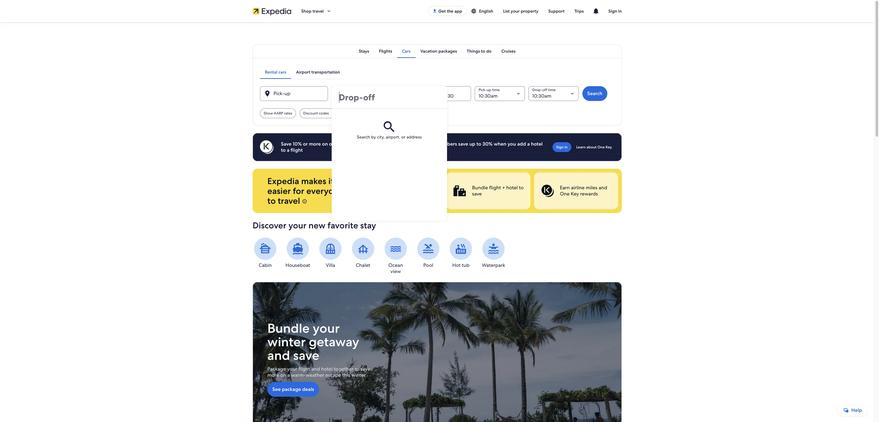 Task type: locate. For each thing, give the bounding box(es) containing it.
shop travel
[[301, 8, 324, 14]]

aarp
[[274, 111, 283, 116]]

cruises link
[[497, 44, 521, 58]]

bundle
[[472, 184, 488, 191], [268, 320, 310, 337]]

1 vertical spatial on
[[281, 372, 286, 378]]

a left the warm-
[[288, 372, 290, 378]]

0 vertical spatial sign in
[[609, 8, 622, 14]]

things
[[467, 48, 480, 54]]

1 vertical spatial sign
[[557, 145, 564, 150]]

things to do
[[467, 48, 492, 54]]

your for discover
[[289, 220, 307, 231]]

sign right communication center icon
[[609, 8, 618, 14]]

travel left 'trailing' image
[[313, 8, 324, 14]]

1 horizontal spatial in
[[619, 8, 622, 14]]

waterpark
[[482, 262, 506, 269]]

2 vertical spatial flight
[[299, 366, 310, 372]]

1 vertical spatial in
[[565, 145, 568, 150]]

sign in left learn
[[557, 145, 568, 150]]

0 horizontal spatial search
[[357, 134, 370, 140]]

0 vertical spatial search
[[588, 90, 603, 97]]

0 vertical spatial on
[[322, 141, 328, 147]]

this
[[343, 372, 351, 378]]

sign in inside sign in link
[[557, 145, 568, 150]]

0 vertical spatial travel
[[313, 8, 324, 14]]

and right the warm-
[[312, 366, 320, 372]]

1 horizontal spatial more
[[309, 141, 321, 147]]

sign in right communication center icon
[[609, 8, 622, 14]]

1 horizontal spatial bundle
[[472, 184, 488, 191]]

rental cars link
[[260, 65, 291, 79]]

2 nov from the left
[[438, 93, 447, 99]]

property
[[521, 8, 539, 14]]

and right miles
[[599, 184, 608, 191]]

over
[[329, 141, 339, 147]]

list
[[503, 8, 510, 14]]

save inside bundle flight + hotel to save
[[472, 191, 482, 197]]

1 vertical spatial search
[[357, 134, 370, 140]]

city,
[[377, 134, 385, 140]]

to right this
[[355, 366, 360, 372]]

learn about one key link
[[574, 142, 615, 152]]

0 vertical spatial in
[[619, 8, 622, 14]]

1 vertical spatial sign in
[[557, 145, 568, 150]]

to inside bundle flight + hotel to save
[[519, 184, 524, 191]]

2 horizontal spatial hotel
[[531, 141, 543, 147]]

save left up
[[459, 141, 469, 147]]

one right about
[[598, 145, 605, 150]]

0 vertical spatial flight
[[291, 147, 303, 153]]

1 vertical spatial and
[[268, 347, 290, 364]]

more up 'see'
[[268, 372, 279, 378]]

also,
[[424, 141, 435, 147]]

1 horizontal spatial hotel
[[507, 184, 518, 191]]

or up member
[[402, 134, 406, 140]]

hot
[[453, 262, 461, 269]]

on left over
[[322, 141, 328, 147]]

0 horizontal spatial nov
[[417, 93, 426, 99]]

100,000
[[341, 141, 360, 147]]

2 horizontal spatial and
[[599, 184, 608, 191]]

1 nov from the left
[[417, 93, 426, 99]]

bundle your winter getaway and save package your flight and hotel together to save more on a warm-weather escape this winter.
[[268, 320, 371, 378]]

0 horizontal spatial travel
[[278, 195, 300, 206]]

10%
[[293, 141, 302, 147]]

bundle inside bundle flight + hotel to save
[[472, 184, 488, 191]]

0 horizontal spatial more
[[268, 372, 279, 378]]

transportation
[[312, 69, 340, 75]]

one
[[598, 145, 605, 150], [560, 191, 570, 197]]

stay
[[361, 220, 376, 231]]

key right earn at the right top of the page
[[571, 191, 579, 197]]

on left the warm-
[[281, 372, 286, 378]]

list your property
[[503, 8, 539, 14]]

0 vertical spatial or
[[402, 134, 406, 140]]

to left 10%
[[281, 147, 286, 153]]

save
[[459, 141, 469, 147], [472, 191, 482, 197], [293, 347, 320, 364], [361, 366, 371, 372]]

0 vertical spatial tab list
[[253, 44, 622, 58]]

deals
[[302, 386, 314, 393]]

1 horizontal spatial nov
[[438, 93, 447, 99]]

show
[[264, 111, 273, 116]]

search inside the search button
[[588, 90, 603, 97]]

discount codes
[[304, 111, 329, 116]]

0 horizontal spatial in
[[565, 145, 568, 150]]

1 horizontal spatial search
[[588, 90, 603, 97]]

1 horizontal spatial sign
[[609, 8, 618, 14]]

flight inside bundle your winter getaway and save package your flight and hotel together to save more on a warm-weather escape this winter.
[[299, 366, 310, 372]]

add
[[518, 141, 526, 147]]

flight
[[291, 147, 303, 153], [490, 184, 501, 191], [299, 366, 310, 372]]

earn airline miles and one key rewards
[[560, 184, 608, 197]]

one left the airline at the top right of page
[[560, 191, 570, 197]]

1 horizontal spatial travel
[[313, 8, 324, 14]]

1 horizontal spatial one
[[598, 145, 605, 150]]

your for bundle
[[313, 320, 340, 337]]

on
[[322, 141, 328, 147], [281, 372, 286, 378]]

on inside bundle your winter getaway and save package your flight and hotel together to save more on a warm-weather escape this winter.
[[281, 372, 286, 378]]

search for search
[[588, 90, 603, 97]]

1 vertical spatial or
[[303, 141, 308, 147]]

key inside earn airline miles and one key rewards
[[571, 191, 579, 197]]

expedia makes it easier for everyone to travel
[[268, 176, 344, 206]]

earn
[[560, 184, 570, 191]]

1 vertical spatial bundle
[[268, 320, 310, 337]]

+
[[503, 184, 506, 191]]

tab list
[[253, 44, 622, 58], [260, 65, 345, 79]]

0 vertical spatial sign
[[609, 8, 618, 14]]

0 vertical spatial hotel
[[531, 141, 543, 147]]

to left the do
[[481, 48, 486, 54]]

search button
[[583, 86, 608, 101]]

key
[[606, 145, 612, 150], [571, 191, 579, 197]]

save right this
[[361, 366, 371, 372]]

and inside earn airline miles and one key rewards
[[599, 184, 608, 191]]

see
[[273, 386, 281, 393]]

1 vertical spatial travel
[[278, 195, 300, 206]]

hotel right add
[[531, 141, 543, 147]]

0 horizontal spatial hotel
[[321, 366, 333, 372]]

1 vertical spatial more
[[268, 372, 279, 378]]

nov left 29
[[417, 93, 426, 99]]

sign left learn
[[557, 145, 564, 150]]

2 vertical spatial hotel
[[321, 366, 333, 372]]

1 vertical spatial hotel
[[507, 184, 518, 191]]

get the app
[[439, 8, 463, 14]]

things to do link
[[462, 44, 497, 58]]

winter.
[[352, 372, 367, 378]]

makes
[[301, 176, 327, 187]]

1 horizontal spatial on
[[322, 141, 328, 147]]

0 vertical spatial bundle
[[472, 184, 488, 191]]

shop travel button
[[297, 4, 337, 18]]

in right communication center icon
[[619, 8, 622, 14]]

one inside earn airline miles and one key rewards
[[560, 191, 570, 197]]

discover
[[253, 220, 287, 231]]

hotel left the 'together'
[[321, 366, 333, 372]]

0 horizontal spatial one
[[560, 191, 570, 197]]

your
[[511, 8, 520, 14], [289, 220, 307, 231], [313, 320, 340, 337], [287, 366, 297, 372]]

to inside bundle your winter getaway and save package your flight and hotel together to save more on a warm-weather escape this winter.
[[355, 366, 360, 372]]

hotel right +
[[507, 184, 518, 191]]

bundle for flight
[[472, 184, 488, 191]]

0 vertical spatial key
[[606, 145, 612, 150]]

vacation
[[421, 48, 438, 54]]

1 vertical spatial key
[[571, 191, 579, 197]]

29
[[428, 93, 433, 99]]

0 horizontal spatial sign
[[557, 145, 564, 150]]

0 horizontal spatial key
[[571, 191, 579, 197]]

1 vertical spatial one
[[560, 191, 570, 197]]

travel left xsmall icon
[[278, 195, 300, 206]]

1 horizontal spatial sign in
[[609, 8, 622, 14]]

0 horizontal spatial on
[[281, 372, 286, 378]]

travel inside expedia makes it easier for everyone to travel
[[278, 195, 300, 206]]

0 vertical spatial and
[[599, 184, 608, 191]]

stays
[[359, 48, 369, 54]]

tab list containing rental cars
[[260, 65, 345, 79]]

your for list
[[511, 8, 520, 14]]

to inside 'tab list'
[[481, 48, 486, 54]]

to
[[481, 48, 486, 54], [477, 141, 482, 147], [281, 147, 286, 153], [519, 184, 524, 191], [268, 195, 276, 206], [355, 366, 360, 372]]

houseboat button
[[285, 238, 311, 269]]

and
[[599, 184, 608, 191], [268, 347, 290, 364], [312, 366, 320, 372]]

0 horizontal spatial or
[[303, 141, 308, 147]]

airport transportation
[[296, 69, 340, 75]]

more inside "save 10% or more on over 100,000 hotels with member prices. also, members save up to 30% when you add a hotel to a flight"
[[309, 141, 321, 147]]

to down expedia
[[268, 195, 276, 206]]

a inside bundle your winter getaway and save package your flight and hotel together to save more on a warm-weather escape this winter.
[[288, 372, 290, 378]]

save up the warm-
[[293, 347, 320, 364]]

more right 10%
[[309, 141, 321, 147]]

warm-
[[291, 372, 306, 378]]

in left learn
[[565, 145, 568, 150]]

a
[[528, 141, 530, 147], [287, 147, 290, 153], [288, 372, 290, 378]]

hotel
[[531, 141, 543, 147], [507, 184, 518, 191], [321, 366, 333, 372]]

0 horizontal spatial sign in
[[557, 145, 568, 150]]

key right about
[[606, 145, 612, 150]]

about
[[587, 145, 597, 150]]

0 vertical spatial more
[[309, 141, 321, 147]]

and up package
[[268, 347, 290, 364]]

bundle inside bundle your winter getaway and save package your flight and hotel together to save more on a warm-weather escape this winter.
[[268, 320, 310, 337]]

bundle flight + hotel to save
[[472, 184, 524, 197]]

0 horizontal spatial and
[[268, 347, 290, 364]]

ocean view
[[389, 262, 403, 275]]

bundle for your
[[268, 320, 310, 337]]

or right 10%
[[303, 141, 308, 147]]

houseboat
[[286, 262, 310, 269]]

0 horizontal spatial bundle
[[268, 320, 310, 337]]

save left +
[[472, 191, 482, 197]]

with
[[376, 141, 386, 147]]

1 vertical spatial tab list
[[260, 65, 345, 79]]

1 horizontal spatial and
[[312, 366, 320, 372]]

learn
[[577, 145, 586, 150]]

nov right -
[[438, 93, 447, 99]]

download the app button image
[[433, 9, 437, 14]]

shop
[[301, 8, 312, 14]]

save inside "save 10% or more on over 100,000 hotels with member prices. also, members save up to 30% when you add a hotel to a flight"
[[459, 141, 469, 147]]

escape
[[326, 372, 341, 378]]

nov
[[417, 93, 426, 99], [438, 93, 447, 99]]

2 vertical spatial and
[[312, 366, 320, 372]]

nov 29 - nov 30 button
[[404, 86, 472, 101]]

to right +
[[519, 184, 524, 191]]

1 vertical spatial flight
[[490, 184, 501, 191]]

when
[[494, 141, 507, 147]]

expedia logo image
[[253, 7, 292, 15]]

save 10% or more on over 100,000 hotels with member prices. also, members save up to 30% when you add a hotel to a flight
[[281, 141, 543, 153]]

more inside bundle your winter getaway and save package your flight and hotel together to save more on a warm-weather escape this winter.
[[268, 372, 279, 378]]



Task type: describe. For each thing, give the bounding box(es) containing it.
flight inside "save 10% or more on over 100,000 hotels with member prices. also, members save up to 30% when you add a hotel to a flight"
[[291, 147, 303, 153]]

1 horizontal spatial or
[[402, 134, 406, 140]]

discover your new favorite stay
[[253, 220, 376, 231]]

to right up
[[477, 141, 482, 147]]

easier
[[268, 185, 291, 196]]

packages
[[439, 48, 457, 54]]

english
[[479, 8, 494, 14]]

english button
[[467, 6, 499, 17]]

app
[[455, 8, 463, 14]]

waterpark button
[[481, 238, 507, 269]]

cars
[[402, 48, 411, 54]]

get the app link
[[429, 6, 467, 16]]

search for search by city, airport, or address
[[357, 134, 370, 140]]

30%
[[483, 141, 493, 147]]

together
[[334, 366, 354, 372]]

sign inside dropdown button
[[609, 8, 618, 14]]

trips link
[[570, 6, 589, 17]]

up
[[470, 141, 476, 147]]

rental
[[265, 69, 278, 75]]

stays link
[[354, 44, 374, 58]]

to inside expedia makes it easier for everyone to travel
[[268, 195, 276, 206]]

see package deals
[[273, 386, 314, 393]]

cabin button
[[253, 238, 278, 269]]

hotel inside "save 10% or more on over 100,000 hotels with member prices. also, members save up to 30% when you add a hotel to a flight"
[[531, 141, 543, 147]]

on inside "save 10% or more on over 100,000 hotels with member prices. also, members save up to 30% when you add a hotel to a flight"
[[322, 141, 328, 147]]

discount codes button
[[300, 108, 343, 118]]

tab list containing stays
[[253, 44, 622, 58]]

miles
[[586, 184, 598, 191]]

0 vertical spatial one
[[598, 145, 605, 150]]

sign in link
[[553, 142, 572, 152]]

weather
[[306, 372, 324, 378]]

ocean
[[389, 262, 403, 269]]

nov 29 - nov 30
[[417, 93, 454, 99]]

codes
[[319, 111, 329, 116]]

package
[[282, 386, 301, 393]]

see package deals link
[[268, 382, 319, 397]]

favorite
[[328, 220, 358, 231]]

hotels
[[361, 141, 375, 147]]

expedia
[[268, 176, 299, 187]]

the
[[447, 8, 454, 14]]

show aarp rates
[[264, 111, 292, 116]]

trailing image
[[326, 8, 332, 14]]

list your property link
[[499, 6, 544, 17]]

package
[[268, 366, 286, 372]]

in inside main content
[[565, 145, 568, 150]]

cars link
[[397, 44, 416, 58]]

it
[[329, 176, 334, 187]]

get
[[439, 8, 446, 14]]

tub
[[462, 262, 470, 269]]

learn about one key
[[577, 145, 612, 150]]

members
[[436, 141, 457, 147]]

30
[[448, 93, 454, 99]]

search by city, airport, or address
[[357, 134, 422, 140]]

rental cars
[[265, 69, 286, 75]]

Drop-off text field
[[332, 86, 447, 108]]

getaway
[[309, 334, 360, 350]]

bundle your winter getaway and save main content
[[0, 22, 875, 422]]

travel inside dropdown button
[[313, 8, 324, 14]]

in inside dropdown button
[[619, 8, 622, 14]]

airport,
[[386, 134, 401, 140]]

hotel inside bundle flight + hotel to save
[[507, 184, 518, 191]]

3 out of 3 element
[[534, 172, 619, 209]]

trips
[[575, 8, 584, 14]]

flights
[[379, 48, 392, 54]]

flight inside bundle flight + hotel to save
[[490, 184, 501, 191]]

support
[[549, 8, 565, 14]]

chalet button
[[351, 238, 376, 269]]

save
[[281, 141, 292, 147]]

1 horizontal spatial key
[[606, 145, 612, 150]]

small image
[[471, 8, 477, 14]]

pool
[[424, 262, 434, 269]]

2 out of 3 element
[[447, 172, 531, 209]]

member
[[387, 141, 407, 147]]

discount
[[304, 111, 318, 116]]

cabin
[[259, 262, 272, 269]]

xsmall image
[[302, 199, 307, 204]]

a right add
[[528, 141, 530, 147]]

flights link
[[374, 44, 397, 58]]

-
[[434, 93, 436, 99]]

ocean view button
[[383, 238, 409, 275]]

sign inside bundle your winter getaway and save main content
[[557, 145, 564, 150]]

or inside "save 10% or more on over 100,000 hotels with member prices. also, members save up to 30% when you add a hotel to a flight"
[[303, 141, 308, 147]]

hot tub button
[[449, 238, 474, 269]]

airline
[[571, 184, 585, 191]]

sign in inside sign in dropdown button
[[609, 8, 622, 14]]

communication center icon image
[[593, 7, 600, 15]]

vacation packages link
[[416, 44, 462, 58]]

travel sale activities deals image
[[253, 282, 622, 422]]

rates
[[284, 111, 292, 116]]

airport transportation link
[[291, 65, 345, 79]]

for
[[293, 185, 305, 196]]

villa
[[326, 262, 335, 269]]

hotel inside bundle your winter getaway and save package your flight and hotel together to save more on a warm-weather escape this winter.
[[321, 366, 333, 372]]

everyone
[[307, 185, 344, 196]]

winter
[[268, 334, 306, 350]]

airport
[[296, 69, 311, 75]]

sign in button
[[604, 4, 627, 18]]

you
[[508, 141, 516, 147]]

a left 10%
[[287, 147, 290, 153]]



Task type: vqa. For each thing, say whether or not it's contained in the screenshot.
leftmost hotel
yes



